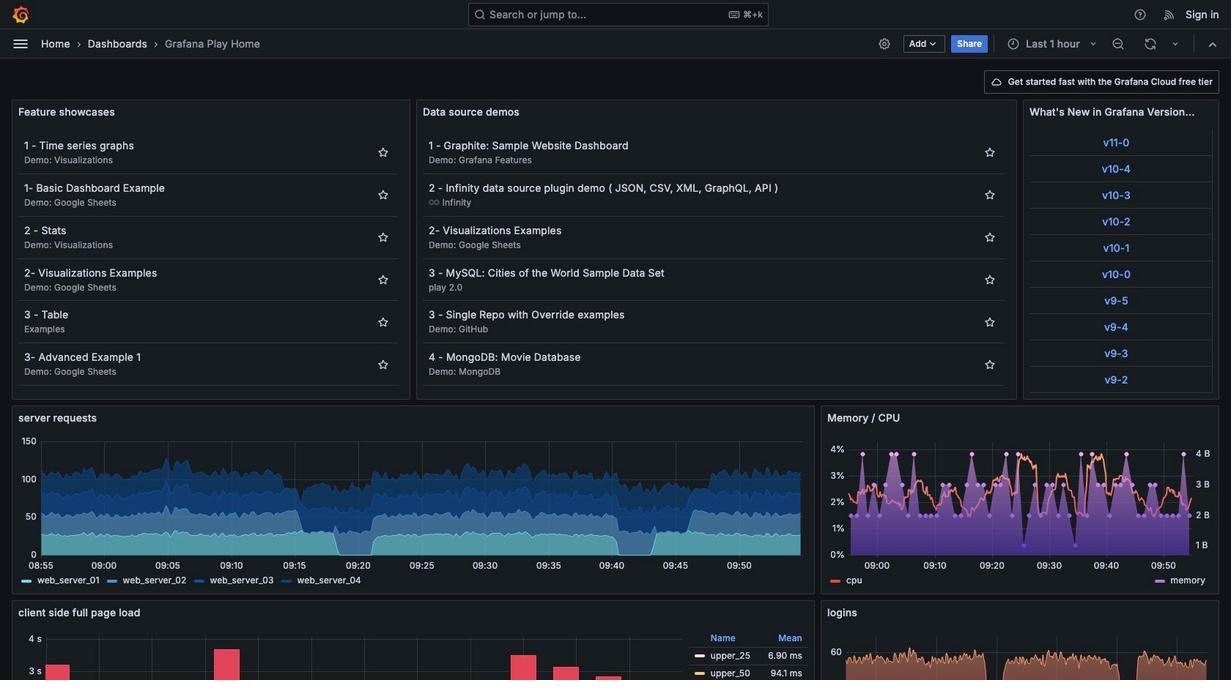 Task type: locate. For each thing, give the bounding box(es) containing it.
open menu image
[[12, 35, 29, 52]]

mark "2- visualizations examples" as favorite image up mark "3 - mysql: cities of the world sample data set" as favorite image on the right top of page
[[984, 232, 996, 243]]

news image
[[1163, 8, 1177, 21]]

mark "2 - infinity data source plugin demo ( json, csv, xml, graphql, api )" as favorite image
[[984, 189, 996, 201]]

mark "2- visualizations examples" as favorite image
[[984, 232, 996, 243], [378, 274, 389, 286]]

mark "2- visualizations examples" as favorite image down mark "2 - stats" as favorite "icon"
[[378, 274, 389, 286]]

1 vertical spatial mark "2- visualizations examples" as favorite image
[[378, 274, 389, 286]]

1 horizontal spatial mark "2- visualizations examples" as favorite image
[[984, 232, 996, 243]]

mark "3- advanced example 1" as favorite image
[[378, 359, 389, 371]]

mark "2 - stats" as favorite image
[[378, 232, 389, 243]]

help image
[[1134, 8, 1147, 21]]

mark "4 - mongodb: movie database" as favorite image
[[984, 359, 996, 371]]

mark "3 - single repo with override examples" as favorite image
[[984, 317, 996, 328]]



Task type: vqa. For each thing, say whether or not it's contained in the screenshot.
Mark "1 - Graphite: Sample Website Dashboard" as favorite image
yes



Task type: describe. For each thing, give the bounding box(es) containing it.
mark "1 - graphite: sample website dashboard" as favorite image
[[984, 147, 996, 159]]

mark "3 - mysql: cities of the world sample data set" as favorite image
[[984, 274, 996, 286]]

auto refresh turned off. choose refresh time interval image
[[1170, 38, 1182, 49]]

mark "3 - table" as favorite image
[[378, 317, 389, 328]]

grafana image
[[12, 5, 29, 23]]

refresh dashboard image
[[1144, 37, 1157, 50]]

zoom out time range image
[[1112, 37, 1125, 50]]

mark "1- basic dashboard example" as favorite image
[[378, 189, 389, 201]]

0 horizontal spatial mark "2- visualizations examples" as favorite image
[[378, 274, 389, 286]]

0 vertical spatial mark "2- visualizations examples" as favorite image
[[984, 232, 996, 243]]

mark "1 -  time series graphs" as favorite image
[[378, 147, 389, 159]]

dashboard settings image
[[878, 37, 891, 50]]



